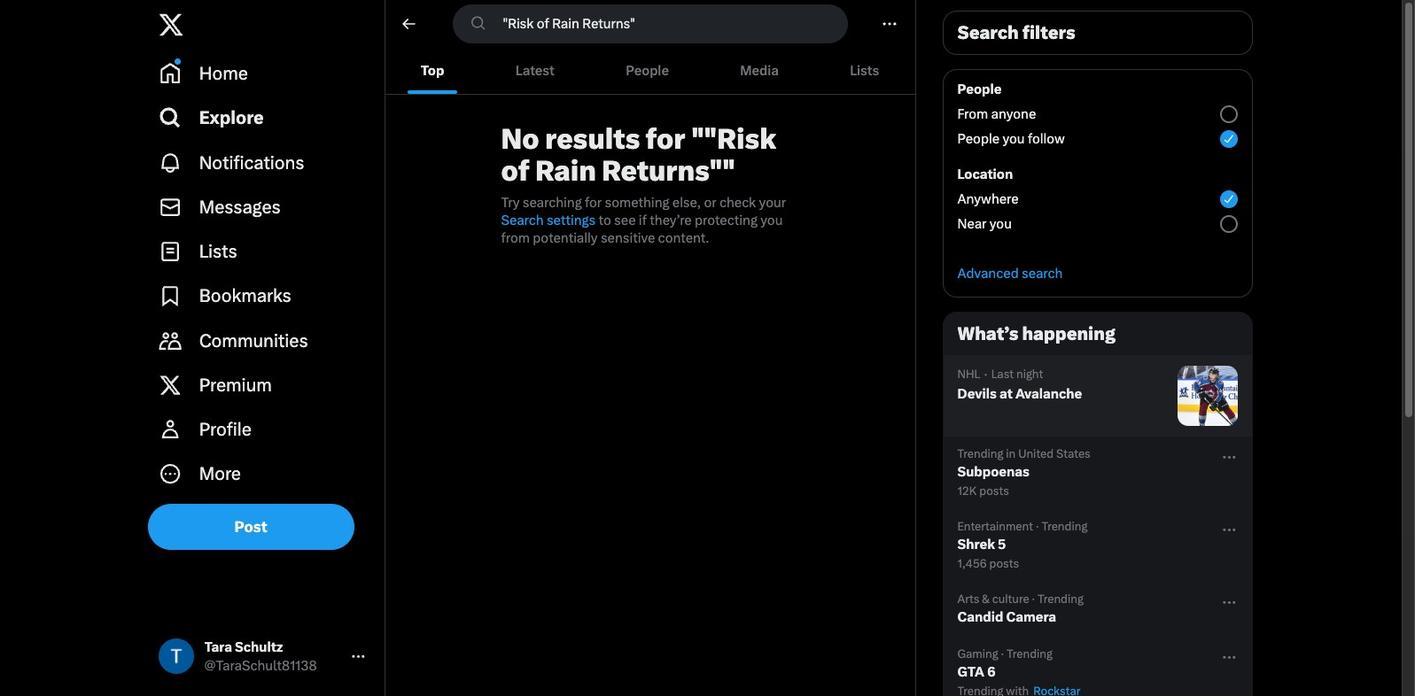 Task type: describe. For each thing, give the bounding box(es) containing it.
of
[[501, 154, 530, 187]]

at
[[1000, 386, 1013, 402]]

your
[[759, 195, 786, 211]]

Search search field
[[452, 4, 848, 43]]

notifications link
[[148, 140, 377, 185]]

""risk
[[691, 122, 776, 155]]

people you follow
[[958, 131, 1065, 147]]

people from anyone
[[958, 82, 1036, 122]]

top
[[421, 62, 444, 78]]

communities link
[[148, 319, 377, 363]]

see
[[614, 213, 636, 229]]

premium
[[199, 375, 272, 396]]

results
[[545, 122, 640, 155]]

advanced search
[[958, 266, 1063, 282]]

lists inside primary navigation
[[199, 241, 237, 262]]

profile link
[[148, 408, 377, 452]]

gaming
[[958, 648, 998, 661]]

location
[[958, 167, 1013, 183]]

night
[[1017, 368, 1043, 381]]

try
[[501, 195, 520, 211]]

to see if they're protecting you from potentially sensitive content.
[[501, 213, 786, 246]]

location option group
[[958, 155, 1245, 237]]

search
[[1022, 266, 1063, 282]]

· inside arts & culture · trending candid camera
[[1032, 593, 1035, 606]]

advanced search link
[[943, 251, 1252, 297]]

12k
[[958, 485, 977, 498]]

you for people
[[1003, 131, 1025, 147]]

bookmarks
[[199, 286, 291, 307]]

0 vertical spatial search
[[958, 22, 1019, 43]]

arts
[[958, 593, 980, 606]]

for for results
[[646, 122, 686, 155]]

tara schultz @taraschult81138
[[204, 640, 317, 674]]

trending in united states subpoenas 12k posts
[[958, 448, 1091, 498]]

happening
[[1022, 323, 1116, 345]]

avalanche
[[1016, 386, 1082, 402]]

· for devils
[[984, 367, 988, 383]]

returns""
[[602, 154, 736, 187]]

from
[[958, 106, 988, 122]]

· for 5
[[1036, 520, 1039, 534]]

nhl · last night devils at avalanche
[[958, 367, 1082, 402]]

follow
[[1028, 131, 1065, 147]]

protecting
[[695, 213, 758, 229]]

devils
[[958, 386, 997, 402]]

media
[[740, 62, 779, 78]]

tara
[[204, 640, 232, 656]]

people for people
[[626, 62, 669, 78]]

post
[[234, 518, 267, 536]]

bookmarks link
[[148, 274, 377, 319]]

primary navigation
[[148, 51, 377, 497]]

explore
[[199, 108, 264, 129]]

near
[[958, 216, 987, 232]]

premium link
[[148, 363, 377, 408]]

top link
[[385, 47, 480, 94]]

states
[[1056, 448, 1091, 461]]

&
[[982, 593, 990, 606]]

check
[[720, 195, 756, 211]]

notifications
[[199, 152, 305, 173]]

trending inside arts & culture · trending candid camera
[[1038, 593, 1084, 606]]

settings
[[547, 213, 596, 229]]

posts for shrek 5
[[990, 557, 1019, 571]]

people option group
[[958, 70, 1245, 155]]

they're
[[650, 213, 692, 229]]

sensitive
[[601, 230, 655, 246]]

something
[[605, 195, 670, 211]]

people link
[[590, 47, 705, 94]]

what's
[[958, 323, 1019, 345]]

media link
[[705, 47, 814, 94]]

subpoenas
[[958, 464, 1030, 480]]

entertainment
[[958, 520, 1033, 534]]

what's happening
[[958, 323, 1116, 345]]

trending inside entertainment · trending shrek 5 1,456 posts
[[1042, 520, 1088, 534]]

explore link
[[148, 96, 377, 140]]

@taraschult81138
[[204, 658, 317, 674]]

from
[[501, 230, 530, 246]]

entertainment · trending shrek 5 1,456 posts
[[958, 520, 1088, 571]]

arts & culture · trending candid camera
[[958, 593, 1084, 626]]

searching
[[523, 195, 582, 211]]

posts for subpoenas
[[980, 485, 1009, 498]]

profile
[[199, 419, 252, 441]]

messages link
[[148, 185, 377, 230]]

lists link for media link
[[814, 47, 915, 94]]

to
[[599, 213, 611, 229]]



Task type: vqa. For each thing, say whether or not it's contained in the screenshot.
Hoover Girls Soccer link to the left
no



Task type: locate. For each thing, give the bounding box(es) containing it.
search settings link
[[501, 213, 596, 229]]

anywhere
[[958, 191, 1019, 207]]

· inside nhl · last night devils at avalanche
[[984, 367, 988, 383]]

gta
[[958, 665, 985, 681]]

candid
[[958, 610, 1004, 626]]

post link
[[148, 504, 354, 550]]

latest link
[[480, 47, 590, 94]]

search up from
[[501, 213, 544, 229]]

no results for ""risk of rain returns""
[[501, 122, 782, 187]]

people for people you follow
[[958, 131, 1000, 147]]

undefined unread items image
[[174, 58, 181, 65]]

more button
[[148, 452, 377, 497]]

more
[[199, 464, 241, 485]]

posts inside trending in united states subpoenas 12k posts
[[980, 485, 1009, 498]]

trending down the camera
[[1007, 648, 1053, 661]]

you inside location 'option group'
[[990, 216, 1012, 232]]

communities
[[199, 330, 308, 352]]

anyone
[[991, 106, 1036, 122]]

· for 6
[[1001, 648, 1004, 661]]

·
[[984, 367, 988, 383], [1036, 520, 1039, 534], [1032, 593, 1035, 606], [1001, 648, 1004, 661]]

posts down '5'
[[990, 557, 1019, 571]]

lists inside tab list
[[850, 62, 879, 78]]

culture
[[992, 593, 1029, 606]]

you down anyone
[[1003, 131, 1025, 147]]

2 vertical spatial people
[[958, 131, 1000, 147]]

home
[[199, 63, 248, 84]]

camera
[[1006, 610, 1056, 626]]

people
[[626, 62, 669, 78], [958, 82, 1002, 97], [958, 131, 1000, 147]]

rain
[[535, 154, 596, 187]]

search
[[958, 22, 1019, 43], [501, 213, 544, 229]]

0 vertical spatial lists
[[850, 62, 879, 78]]

latest
[[516, 62, 555, 78]]

1 vertical spatial posts
[[990, 557, 1019, 571]]

or
[[704, 195, 717, 211]]

shrek
[[958, 537, 995, 553]]

messages
[[199, 197, 281, 218]]

Search query text field
[[492, 5, 847, 42]]

lists link
[[814, 47, 915, 94], [148, 230, 377, 274]]

content.
[[658, 230, 709, 246]]

0 vertical spatial people
[[626, 62, 669, 78]]

0 horizontal spatial for
[[585, 195, 602, 211]]

5
[[998, 537, 1006, 553]]

tab list containing top
[[385, 47, 915, 94]]

last
[[991, 368, 1014, 381]]

trending up the camera
[[1038, 593, 1084, 606]]

0 horizontal spatial lists
[[199, 241, 237, 262]]

· right "entertainment"
[[1036, 520, 1039, 534]]

1 vertical spatial lists
[[199, 241, 237, 262]]

for inside no results for ""risk of rain returns""
[[646, 122, 686, 155]]

people up from
[[958, 82, 1002, 97]]

1 vertical spatial lists link
[[148, 230, 377, 274]]

trending inside trending in united states subpoenas 12k posts
[[958, 448, 1004, 461]]

0 vertical spatial for
[[646, 122, 686, 155]]

people down search search box
[[626, 62, 669, 78]]

trending up subpoenas
[[958, 448, 1004, 461]]

posts
[[980, 485, 1009, 498], [990, 557, 1019, 571]]

· left last
[[984, 367, 988, 383]]

people down from
[[958, 131, 1000, 147]]

you inside the to see if they're protecting you from potentially sensitive content.
[[761, 213, 783, 229]]

1,456
[[958, 557, 987, 571]]

1 vertical spatial search
[[501, 213, 544, 229]]

home link
[[148, 51, 377, 96]]

you inside people option group
[[1003, 131, 1025, 147]]

home timeline element
[[385, 0, 915, 300]]

trending inside 'gaming · trending gta 6'
[[1007, 648, 1053, 661]]

advanced
[[958, 266, 1019, 282]]

you
[[1003, 131, 1025, 147], [761, 213, 783, 229], [990, 216, 1012, 232]]

if
[[639, 213, 647, 229]]

· inside 'gaming · trending gta 6'
[[1001, 648, 1004, 661]]

schultz
[[235, 640, 283, 656]]

search inside try searching for something else, or check your search settings
[[501, 213, 544, 229]]

try searching for something else, or check your search settings
[[501, 195, 789, 229]]

search filters
[[958, 22, 1076, 43]]

0 horizontal spatial lists link
[[148, 230, 377, 274]]

1 horizontal spatial search
[[958, 22, 1019, 43]]

1 vertical spatial for
[[585, 195, 602, 211]]

you for near
[[990, 216, 1012, 232]]

posts down subpoenas
[[980, 485, 1009, 498]]

gaming · trending gta 6
[[958, 648, 1053, 681]]

· up the camera
[[1032, 593, 1035, 606]]

· right gaming
[[1001, 648, 1004, 661]]

filters
[[1023, 22, 1076, 43]]

united
[[1018, 448, 1054, 461]]

for for searching
[[585, 195, 602, 211]]

potentially
[[533, 230, 598, 246]]

near you
[[958, 216, 1012, 232]]

people inside people from anyone
[[958, 82, 1002, 97]]

posts inside entertainment · trending shrek 5 1,456 posts
[[990, 557, 1019, 571]]

people for people from anyone
[[958, 82, 1002, 97]]

0 vertical spatial posts
[[980, 485, 1009, 498]]

lists link for 'messages' "link"
[[148, 230, 377, 274]]

trending down trending in united states subpoenas 12k posts
[[1042, 520, 1088, 534]]

else,
[[673, 195, 701, 211]]

search left filters
[[958, 22, 1019, 43]]

nhl
[[958, 368, 981, 381]]

for up else,
[[646, 122, 686, 155]]

no
[[501, 122, 539, 155]]

0 vertical spatial lists link
[[814, 47, 915, 94]]

in
[[1006, 448, 1016, 461]]

you down anywhere
[[990, 216, 1012, 232]]

people inside tab list
[[626, 62, 669, 78]]

you down the your
[[761, 213, 783, 229]]

1 vertical spatial people
[[958, 82, 1002, 97]]

6
[[987, 665, 996, 681]]

1 horizontal spatial lists link
[[814, 47, 915, 94]]

trending
[[958, 448, 1004, 461], [1042, 520, 1088, 534], [1038, 593, 1084, 606], [1007, 648, 1053, 661]]

1 horizontal spatial lists
[[850, 62, 879, 78]]

1 horizontal spatial for
[[646, 122, 686, 155]]

· inside entertainment · trending shrek 5 1,456 posts
[[1036, 520, 1039, 534]]

for inside try searching for something else, or check your search settings
[[585, 195, 602, 211]]

tab list
[[385, 47, 915, 94]]

for up to
[[585, 195, 602, 211]]

0 horizontal spatial search
[[501, 213, 544, 229]]



